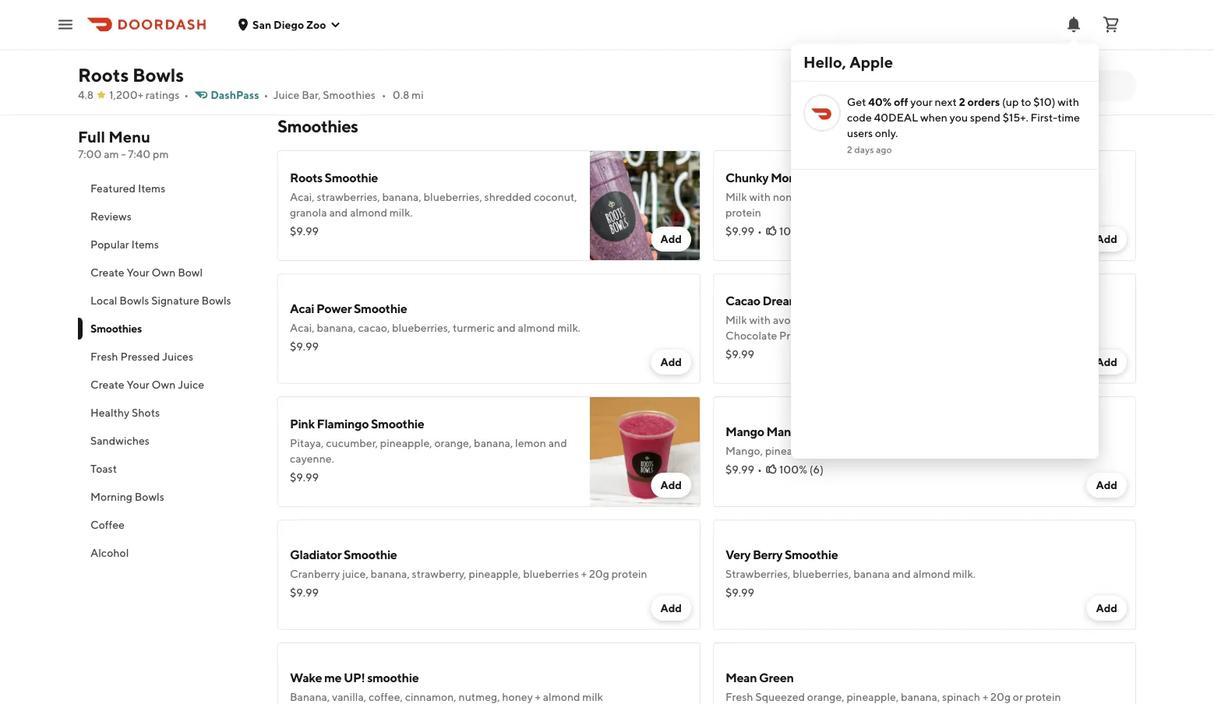 Task type: vqa. For each thing, say whether or not it's contained in the screenshot.
Banana in Very Berry Smoothie Strawberries, blueberries, banana and almond milk. $9.99 Add
yes



Task type: locate. For each thing, give the bounding box(es) containing it.
smoothie inside acai power smoothie acai, banana, cacao, blueberries, turmeric and almond milk. $9.99 add
[[354, 301, 407, 316]]

roots up the 4.8
[[78, 64, 129, 86]]

own
[[152, 266, 176, 279], [152, 378, 176, 391]]

0 vertical spatial acai,
[[290, 191, 315, 203]]

1 horizontal spatial fresh
[[726, 691, 753, 704]]

your down pressed
[[127, 378, 149, 391]]

$9.99 down the cayenne.
[[290, 471, 319, 484]]

blueberries, right cacao,
[[392, 321, 451, 334]]

1 horizontal spatial base,
[[416, 13, 442, 26]]

20g right blueberries
[[589, 568, 609, 581]]

2 $9.99 • from the top
[[726, 463, 762, 476]]

peanut
[[891, 191, 927, 203]]

0 horizontal spatial nibs,
[[415, 28, 438, 41]]

nibs, inside cacao dreaming milk with avocado, bananas, spinach, cacao nibs, agave, hemp seeds + chocolate protein $9.99 add
[[945, 314, 968, 327]]

1 horizontal spatial cacao
[[911, 314, 943, 327]]

pineapple,
[[380, 437, 432, 450], [765, 445, 817, 457], [469, 568, 521, 581], [847, 691, 899, 704]]

0 horizontal spatial coconut,
[[534, 191, 577, 203]]

1 horizontal spatial milk.
[[557, 321, 581, 334]]

2 your from the top
[[127, 378, 149, 391]]

power
[[316, 301, 352, 316]]

0 vertical spatial banana
[[885, 445, 922, 457]]

mango mania smoothie mango, pineapple, strawberries, banana and orange.
[[726, 424, 982, 457]]

milk up chocolate
[[726, 314, 747, 327]]

0 vertical spatial 100%
[[779, 225, 807, 238]]

juice,
[[342, 568, 368, 581]]

$9.99 • down chunky
[[726, 225, 762, 238]]

strawberries, inside ube base, white coconut base, granola, banana, strawberries, unsweet coconut, chopped almonds, cacao nibs, chia seeds + honey $14.00
[[527, 13, 590, 26]]

$9.99 inside very berry smoothie strawberries, blueberries, banana and almond milk. $9.99 add
[[726, 586, 754, 599]]

2 vertical spatial milk.
[[953, 568, 976, 581]]

smoothies down "local" at the top left
[[90, 322, 142, 335]]

1 vertical spatial fresh
[[726, 691, 753, 704]]

2 horizontal spatial 20g
[[1026, 191, 1046, 203]]

2 left days
[[847, 144, 853, 155]]

7:00
[[78, 148, 102, 161]]

san diego zoo
[[253, 18, 326, 31]]

1 vertical spatial nibs,
[[945, 314, 968, 327]]

base,
[[315, 13, 341, 26], [416, 13, 442, 26]]

apple
[[850, 53, 893, 71]]

1 horizontal spatial orange,
[[807, 691, 845, 704]]

20g left or on the right bottom of the page
[[991, 691, 1011, 704]]

0 vertical spatial with
[[1058, 95, 1079, 108]]

1 horizontal spatial protein
[[726, 206, 761, 219]]

+ right blueberries
[[581, 568, 587, 581]]

1 base, from the left
[[315, 13, 341, 26]]

almond inside very berry smoothie strawberries, blueberries, banana and almond milk. $9.99 add
[[913, 568, 950, 581]]

chunky monkey smoothie milk with non-fat yogurt, banana, peanut butter, cacao nibs + 20g chocolate protein
[[726, 170, 1097, 219]]

and inside mango mania smoothie mango, pineapple, strawberries, banana and orange.
[[924, 445, 942, 457]]

create up healthy
[[90, 378, 124, 391]]

1 vertical spatial with
[[749, 191, 771, 203]]

honey right nutmeg, at bottom
[[502, 691, 533, 704]]

avocado,
[[773, 314, 818, 327]]

bowls down toast button in the bottom left of the page
[[135, 491, 164, 503]]

milk
[[582, 691, 603, 704]]

banana, inside mean green fresh squeezed orange, pineapple, banana, spinach + 20g or protein
[[901, 691, 940, 704]]

pineapple, inside mean green fresh squeezed orange, pineapple, banana, spinach + 20g or protein
[[847, 691, 899, 704]]

blueberries,
[[424, 191, 482, 203], [392, 321, 451, 334], [793, 568, 851, 581]]

banana inside very berry smoothie strawberries, blueberries, banana and almond milk. $9.99 add
[[854, 568, 890, 581]]

1 vertical spatial cacao
[[911, 314, 943, 327]]

2 create from the top
[[90, 378, 124, 391]]

$9.99 • for mango
[[726, 463, 762, 476]]

banana
[[885, 445, 922, 457], [854, 568, 890, 581]]

$9.99 down acai
[[290, 340, 319, 353]]

1 vertical spatial 2
[[847, 144, 853, 155]]

bowls right "local" at the top left
[[119, 294, 149, 307]]

orange, left lemon
[[434, 437, 472, 450]]

1 vertical spatial create
[[90, 378, 124, 391]]

smoothie inside the pink flamingo smoothie pitaya, cucumber, pineapple, orange, banana, lemon and cayenne. $9.99
[[371, 417, 424, 431]]

smoothie inside very berry smoothie strawberries, blueberries, banana and almond milk. $9.99 add
[[785, 547, 838, 562]]

chocolate
[[726, 329, 777, 342]]

smoothie inside the roots smoothie acai, strawberries, banana, blueberries, shredded coconut, granola and almond milk. $9.99
[[325, 170, 378, 185]]

featured items
[[90, 182, 165, 195]]

chunky
[[726, 170, 769, 185]]

smoothie up the cucumber,
[[371, 417, 424, 431]]

hemp
[[1007, 314, 1037, 327]]

2 vertical spatial smoothies
[[90, 322, 142, 335]]

orange, right squeezed
[[807, 691, 845, 704]]

juice
[[273, 88, 300, 101], [178, 378, 204, 391]]

1 vertical spatial blueberries,
[[392, 321, 451, 334]]

+ right hemp
[[1070, 314, 1076, 327]]

smoothie up granola
[[325, 170, 378, 185]]

seeds down "granola,"
[[463, 28, 491, 41]]

4.8
[[78, 88, 94, 101]]

create for create your own juice
[[90, 378, 124, 391]]

cacao
[[726, 293, 760, 308], [911, 314, 943, 327]]

0 horizontal spatial fresh
[[90, 350, 118, 363]]

cinnamon,
[[405, 691, 456, 704]]

smoothie up cacao,
[[354, 301, 407, 316]]

cacao down coconut
[[383, 28, 412, 41]]

own down fresh pressed juices button
[[152, 378, 176, 391]]

with down chunky
[[749, 191, 771, 203]]

20g for green
[[991, 691, 1011, 704]]

2 own from the top
[[152, 378, 176, 391]]

• right ratings
[[184, 88, 189, 101]]

2 vertical spatial 20g
[[991, 691, 1011, 704]]

1 horizontal spatial 20g
[[991, 691, 1011, 704]]

your
[[127, 266, 149, 279], [127, 378, 149, 391]]

20g inside the gladiator smoothie cranberry juice, banana, strawberry, pineapple, blueberries + 20g protein $9.99 add
[[589, 568, 609, 581]]

0 vertical spatial items
[[138, 182, 165, 195]]

1 vertical spatial coconut,
[[534, 191, 577, 203]]

spinach
[[942, 691, 981, 704]]

0 vertical spatial fresh
[[90, 350, 118, 363]]

0 vertical spatial honey
[[501, 28, 532, 41]]

2 vertical spatial blueberries,
[[793, 568, 851, 581]]

fresh left pressed
[[90, 350, 118, 363]]

0 horizontal spatial milk.
[[390, 206, 413, 219]]

pink
[[290, 417, 315, 431]]

pineapple, inside the gladiator smoothie cranberry juice, banana, strawberry, pineapple, blueberries + 20g protein $9.99 add
[[469, 568, 521, 581]]

1 100% from the top
[[779, 225, 807, 238]]

fresh inside button
[[90, 350, 118, 363]]

0 vertical spatial protein
[[726, 206, 761, 219]]

banana,
[[290, 691, 330, 704]]

smoothie right berry
[[785, 547, 838, 562]]

0 vertical spatial your
[[127, 266, 149, 279]]

roots inside the roots smoothie acai, strawberries, banana, blueberries, shredded coconut, granola and almond milk. $9.99
[[290, 170, 322, 185]]

your inside create your own juice button
[[127, 378, 149, 391]]

strawberries, left "unsweet" at the top of the page
[[527, 13, 590, 26]]

coconut
[[373, 13, 414, 26]]

0 horizontal spatial 20g
[[589, 568, 609, 581]]

$9.99
[[290, 225, 319, 238], [726, 225, 754, 238], [290, 340, 319, 353], [726, 348, 754, 361], [726, 463, 754, 476], [290, 471, 319, 484], [290, 586, 319, 599], [726, 586, 754, 599]]

1 horizontal spatial roots
[[290, 170, 322, 185]]

1 horizontal spatial seeds
[[1040, 314, 1068, 327]]

banana, inside the gladiator smoothie cranberry juice, banana, strawberry, pineapple, blueberries + 20g protein $9.99 add
[[371, 568, 410, 581]]

items
[[138, 182, 165, 195], [131, 238, 159, 251]]

0 horizontal spatial strawberries,
[[317, 191, 380, 203]]

1 vertical spatial juice
[[178, 378, 204, 391]]

me
[[324, 671, 342, 685]]

juice bar, smoothies • 0.8 mi
[[273, 88, 424, 101]]

20g for smoothie
[[589, 568, 609, 581]]

+ right chia at the left
[[493, 28, 499, 41]]

base, up chia at the left
[[416, 13, 442, 26]]

almond inside acai power smoothie acai, banana, cacao, blueberries, turmeric and almond milk. $9.99 add
[[518, 321, 555, 334]]

your down popular items
[[127, 266, 149, 279]]

add inside very berry smoothie strawberries, blueberries, banana and almond milk. $9.99 add
[[1096, 602, 1118, 615]]

1 horizontal spatial juice
[[273, 88, 300, 101]]

$9.99 down granola
[[290, 225, 319, 238]]

milk. inside acai power smoothie acai, banana, cacao, blueberries, turmeric and almond milk. $9.99 add
[[557, 321, 581, 334]]

shots
[[132, 406, 160, 419]]

$9.99 down 'mango,'
[[726, 463, 754, 476]]

toast button
[[78, 455, 259, 483]]

smoothie inside mango mania smoothie mango, pineapple, strawberries, banana and orange.
[[803, 424, 856, 439]]

1 vertical spatial honey
[[502, 691, 533, 704]]

0 horizontal spatial cacao
[[726, 293, 760, 308]]

nibs, left agave,
[[945, 314, 968, 327]]

healthy shots
[[90, 406, 160, 419]]

2 horizontal spatial milk.
[[953, 568, 976, 581]]

alcohol
[[90, 547, 129, 560]]

add
[[660, 233, 682, 245], [1096, 233, 1118, 245], [660, 356, 682, 369], [1096, 356, 1118, 369], [660, 479, 682, 492], [1096, 479, 1118, 492], [660, 602, 682, 615], [1096, 602, 1118, 615]]

granola,
[[444, 13, 484, 26]]

1 vertical spatial seeds
[[1040, 314, 1068, 327]]

code
[[847, 111, 872, 124]]

1 $9.99 • from the top
[[726, 225, 762, 238]]

1 vertical spatial protein
[[612, 568, 647, 581]]

cacao inside ube base, white coconut base, granola, banana, strawberries, unsweet coconut, chopped almonds, cacao nibs, chia seeds + honey $14.00
[[383, 28, 412, 41]]

milk inside cacao dreaming milk with avocado, bananas, spinach, cacao nibs, agave, hemp seeds + chocolate protein $9.99 add
[[726, 314, 747, 327]]

items up reviews button
[[138, 182, 165, 195]]

$9.99 • for chunky
[[726, 225, 762, 238]]

milk. inside very berry smoothie strawberries, blueberries, banana and almond milk. $9.99 add
[[953, 568, 976, 581]]

0 horizontal spatial cacao
[[383, 28, 412, 41]]

1 create from the top
[[90, 266, 124, 279]]

1 horizontal spatial cacao
[[964, 191, 993, 203]]

seeds right hemp
[[1040, 314, 1068, 327]]

0 vertical spatial $9.99 •
[[726, 225, 762, 238]]

smoothie for chunky
[[818, 170, 871, 185]]

20g inside mean green fresh squeezed orange, pineapple, banana, spinach + 20g or protein
[[991, 691, 1011, 704]]

2 vertical spatial with
[[749, 314, 771, 327]]

0 vertical spatial milk
[[726, 191, 747, 203]]

coffee
[[90, 519, 125, 532]]

+ inside mean green fresh squeezed orange, pineapple, banana, spinach + 20g or protein
[[983, 691, 988, 704]]

1 vertical spatial your
[[127, 378, 149, 391]]

nibs, left chia at the left
[[415, 28, 438, 41]]

acai, down acai
[[290, 321, 315, 334]]

0 vertical spatial juice
[[273, 88, 300, 101]]

chia
[[440, 28, 460, 41]]

1 your from the top
[[127, 266, 149, 279]]

milk down chunky
[[726, 191, 747, 203]]

and inside the pink flamingo smoothie pitaya, cucumber, pineapple, orange, banana, lemon and cayenne. $9.99
[[548, 437, 567, 450]]

own for juice
[[152, 378, 176, 391]]

hello, apple
[[804, 53, 893, 71]]

1,200+ ratings •
[[109, 88, 189, 101]]

items inside button
[[138, 182, 165, 195]]

coconut, right "unsweet" at the top of the page
[[637, 13, 680, 26]]

1 vertical spatial items
[[131, 238, 159, 251]]

your inside the create your own bowl button
[[127, 266, 149, 279]]

2 milk from the top
[[726, 314, 747, 327]]

1 vertical spatial strawberries,
[[317, 191, 380, 203]]

coconut,
[[637, 13, 680, 26], [534, 191, 577, 203]]

0 vertical spatial own
[[152, 266, 176, 279]]

non-
[[773, 191, 797, 203]]

own left bowl
[[152, 266, 176, 279]]

0 vertical spatial seeds
[[463, 28, 491, 41]]

0 vertical spatial create
[[90, 266, 124, 279]]

bowls down bowl
[[202, 294, 231, 307]]

0 vertical spatial cacao
[[726, 293, 760, 308]]

0 vertical spatial blueberries,
[[424, 191, 482, 203]]

1 acai, from the top
[[290, 191, 315, 203]]

acai, up granola
[[290, 191, 315, 203]]

0 vertical spatial nibs,
[[415, 28, 438, 41]]

butter,
[[929, 191, 962, 203]]

0 vertical spatial orange,
[[434, 437, 472, 450]]

0 horizontal spatial orange,
[[434, 437, 472, 450]]

when
[[920, 111, 948, 124]]

0 vertical spatial roots
[[78, 64, 129, 86]]

1 vertical spatial cacao
[[964, 191, 993, 203]]

roots up granola
[[290, 170, 322, 185]]

items for featured items
[[138, 182, 165, 195]]

honey inside wake me up! smoothie banana, vanilla, coffee, cinnamon, nutmeg, honey + almond milk
[[502, 691, 533, 704]]

strawberries, inside mango mania smoothie mango, pineapple, strawberries, banana and orange.
[[820, 445, 883, 457]]

$9.99 down chocolate
[[726, 348, 754, 361]]

0 horizontal spatial juice
[[178, 378, 204, 391]]

with inside chunky monkey smoothie milk with non-fat yogurt, banana, peanut butter, cacao nibs + 20g chocolate protein
[[749, 191, 771, 203]]

cacao left nibs
[[964, 191, 993, 203]]

blueberries, inside acai power smoothie acai, banana, cacao, blueberries, turmeric and almond milk. $9.99 add
[[392, 321, 451, 334]]

protein
[[779, 329, 816, 342]]

coconut, inside ube base, white coconut base, granola, banana, strawberries, unsweet coconut, chopped almonds, cacao nibs, chia seeds + honey $14.00
[[637, 13, 680, 26]]

• left 0.8
[[382, 88, 386, 101]]

bowls inside morning bowls button
[[135, 491, 164, 503]]

base, up chopped
[[315, 13, 341, 26]]

smoothies down bar,
[[277, 116, 358, 136]]

full
[[78, 128, 105, 146]]

1 horizontal spatial strawberries,
[[527, 13, 590, 26]]

create
[[90, 266, 124, 279], [90, 378, 124, 391]]

1 vertical spatial orange,
[[807, 691, 845, 704]]

items up create your own bowl
[[131, 238, 159, 251]]

with inside cacao dreaming milk with avocado, bananas, spinach, cacao nibs, agave, hemp seeds + chocolate protein $9.99 add
[[749, 314, 771, 327]]

$9.99 • down 'mango,'
[[726, 463, 762, 476]]

0 horizontal spatial base,
[[315, 13, 341, 26]]

to
[[1021, 95, 1031, 108]]

1 vertical spatial acai,
[[290, 321, 315, 334]]

2
[[959, 95, 965, 108], [847, 144, 853, 155]]

coconut, right the shredded on the left of the page
[[534, 191, 577, 203]]

+ right the spinach
[[983, 691, 988, 704]]

items inside 'button'
[[131, 238, 159, 251]]

banana inside mango mania smoothie mango, pineapple, strawberries, banana and orange.
[[885, 445, 922, 457]]

cacao
[[383, 28, 412, 41], [964, 191, 993, 203]]

milk. inside the roots smoothie acai, strawberries, banana, blueberries, shredded coconut, granola and almond milk. $9.99
[[390, 206, 413, 219]]

open menu image
[[56, 15, 75, 34]]

$9.99 down strawberries, on the bottom right
[[726, 586, 754, 599]]

1 vertical spatial 100%
[[779, 463, 807, 476]]

wake me up! smoothie banana, vanilla, coffee, cinnamon, nutmeg, honey + almond milk
[[290, 671, 603, 704]]

cacao up chocolate
[[726, 293, 760, 308]]

fresh down the 'mean'
[[726, 691, 753, 704]]

2 100% from the top
[[779, 463, 807, 476]]

notification bell image
[[1065, 15, 1083, 34]]

2 up the you
[[959, 95, 965, 108]]

1 vertical spatial banana
[[854, 568, 890, 581]]

users
[[847, 127, 873, 140]]

1 horizontal spatial coconut,
[[637, 13, 680, 26]]

create your own juice
[[90, 378, 204, 391]]

chocolate
[[1048, 191, 1097, 203]]

strawberries, up the (6)
[[820, 445, 883, 457]]

1 vertical spatial milk
[[726, 314, 747, 327]]

with up time
[[1058, 95, 1079, 108]]

0 horizontal spatial roots
[[78, 64, 129, 86]]

+ inside ube base, white coconut base, granola, banana, strawberries, unsweet coconut, chopped almonds, cacao nibs, chia seeds + honey $14.00
[[493, 28, 499, 41]]

you
[[950, 111, 968, 124]]

juice inside create your own juice button
[[178, 378, 204, 391]]

juice down juices
[[178, 378, 204, 391]]

create down popular on the left of the page
[[90, 266, 124, 279]]

+ left 'milk'
[[535, 691, 541, 704]]

acai, inside acai power smoothie acai, banana, cacao, blueberries, turmeric and almond milk. $9.99 add
[[290, 321, 315, 334]]

juice left bar,
[[273, 88, 300, 101]]

1 horizontal spatial nibs,
[[945, 314, 968, 327]]

milk.
[[390, 206, 413, 219], [557, 321, 581, 334], [953, 568, 976, 581]]

mean
[[726, 671, 757, 685]]

popular items button
[[78, 231, 259, 259]]

shredded
[[484, 191, 532, 203]]

almond inside the roots smoothie acai, strawberries, banana, blueberries, shredded coconut, granola and almond milk. $9.99
[[350, 206, 387, 219]]

roots for roots bowls
[[78, 64, 129, 86]]

1 vertical spatial smoothies
[[277, 116, 358, 136]]

0 vertical spatial 20g
[[1026, 191, 1046, 203]]

+ right nibs
[[1018, 191, 1024, 203]]

1 own from the top
[[152, 266, 176, 279]]

20g right nibs
[[1026, 191, 1046, 203]]

with for dreaming
[[749, 314, 771, 327]]

green
[[759, 671, 794, 685]]

smoothies right bar,
[[323, 88, 376, 101]]

sandwiches button
[[78, 427, 259, 455]]

2 vertical spatial strawberries,
[[820, 445, 883, 457]]

0 horizontal spatial seeds
[[463, 28, 491, 41]]

40deal
[[874, 111, 918, 124]]

2 horizontal spatial protein
[[1025, 691, 1061, 704]]

0 horizontal spatial protein
[[612, 568, 647, 581]]

bowls up ratings
[[132, 64, 184, 86]]

almond
[[350, 206, 387, 219], [518, 321, 555, 334], [913, 568, 950, 581], [543, 691, 580, 704]]

1 vertical spatial 20g
[[589, 568, 609, 581]]

ube
[[290, 13, 313, 26]]

and inside the roots smoothie acai, strawberries, banana, blueberries, shredded coconut, granola and almond milk. $9.99
[[329, 206, 348, 219]]

2 vertical spatial protein
[[1025, 691, 1061, 704]]

2 acai, from the top
[[290, 321, 315, 334]]

honey right chia at the left
[[501, 28, 532, 41]]

+ inside chunky monkey smoothie milk with non-fat yogurt, banana, peanut butter, cacao nibs + 20g chocolate protein
[[1018, 191, 1024, 203]]

$9.99 down cranberry
[[290, 586, 319, 599]]

1 milk from the top
[[726, 191, 747, 203]]

$9.99 inside the pink flamingo smoothie pitaya, cucumber, pineapple, orange, banana, lemon and cayenne. $9.99
[[290, 471, 319, 484]]

san
[[253, 18, 271, 31]]

1 vertical spatial milk.
[[557, 321, 581, 334]]

1 vertical spatial roots
[[290, 170, 322, 185]]

banana, inside chunky monkey smoothie milk with non-fat yogurt, banana, peanut butter, cacao nibs + 20g chocolate protein
[[850, 191, 889, 203]]

get
[[847, 95, 866, 108]]

0 horizontal spatial 2
[[847, 144, 853, 155]]

strawberries,
[[527, 13, 590, 26], [317, 191, 380, 203], [820, 445, 883, 457]]

7:40
[[128, 148, 151, 161]]

reviews button
[[78, 203, 259, 231]]

0 vertical spatial coconut,
[[637, 13, 680, 26]]

smoothie up yogurt,
[[818, 170, 871, 185]]

1 vertical spatial $9.99 •
[[726, 463, 762, 476]]

strawberries, up granola
[[317, 191, 380, 203]]

0 vertical spatial cacao
[[383, 28, 412, 41]]

bowls for morning bowls
[[135, 491, 164, 503]]

roots
[[78, 64, 129, 86], [290, 170, 322, 185]]

with up chocolate
[[749, 314, 771, 327]]

0 vertical spatial strawberries,
[[527, 13, 590, 26]]

$9.99 down chunky
[[726, 225, 754, 238]]

100% left "(15)"
[[779, 225, 807, 238]]

roots smoothie image
[[590, 150, 701, 261]]

smoothies
[[323, 88, 376, 101], [277, 116, 358, 136], [90, 322, 142, 335]]

with inside (up to $10) with code 40deal when you spend $15+. first-time users only.
[[1058, 95, 1079, 108]]

smoothie inside chunky monkey smoothie milk with non-fat yogurt, banana, peanut butter, cacao nibs + 20g chocolate protein
[[818, 170, 871, 185]]

pineapple, inside mango mania smoothie mango, pineapple, strawberries, banana and orange.
[[765, 445, 817, 457]]

bar,
[[302, 88, 321, 101]]

100% left the (6)
[[779, 463, 807, 476]]

roots bowls
[[78, 64, 184, 86]]

0 vertical spatial milk.
[[390, 206, 413, 219]]

smoothie up the (6)
[[803, 424, 856, 439]]

banana, inside ube base, white coconut base, granola, banana, strawberries, unsweet coconut, chopped almonds, cacao nibs, chia seeds + honey $14.00
[[486, 13, 525, 26]]

$9.99 inside the roots smoothie acai, strawberries, banana, blueberries, shredded coconut, granola and almond milk. $9.99
[[290, 225, 319, 238]]

20g inside chunky monkey smoothie milk with non-fat yogurt, banana, peanut butter, cacao nibs + 20g chocolate protein
[[1026, 191, 1046, 203]]

blueberries, right strawberries, on the bottom right
[[793, 568, 851, 581]]

+
[[493, 28, 499, 41], [1018, 191, 1024, 203], [1070, 314, 1076, 327], [581, 568, 587, 581], [535, 691, 541, 704], [983, 691, 988, 704]]

2 horizontal spatial strawberries,
[[820, 445, 883, 457]]

1 horizontal spatial 2
[[959, 95, 965, 108]]

blueberries, left the shredded on the left of the page
[[424, 191, 482, 203]]

1 vertical spatial own
[[152, 378, 176, 391]]

cacao right spinach, at the right top of page
[[911, 314, 943, 327]]

fresh pressed juices button
[[78, 343, 259, 371]]

smoothie up juice,
[[344, 547, 397, 562]]

smoothie for acai
[[354, 301, 407, 316]]



Task type: describe. For each thing, give the bounding box(es) containing it.
+ inside cacao dreaming milk with avocado, bananas, spinach, cacao nibs, agave, hemp seeds + chocolate protein $9.99 add
[[1070, 314, 1076, 327]]

am
[[104, 148, 119, 161]]

coffee,
[[369, 691, 403, 704]]

dashpass
[[211, 88, 259, 101]]

hello,
[[804, 53, 846, 71]]

add inside the gladiator smoothie cranberry juice, banana, strawberry, pineapple, blueberries + 20g protein $9.99 add
[[660, 602, 682, 615]]

mango
[[726, 424, 764, 439]]

local
[[90, 294, 117, 307]]

up!
[[344, 671, 365, 685]]

roots smoothie acai, strawberries, banana, blueberries, shredded coconut, granola and almond milk. $9.99
[[290, 170, 577, 238]]

0 items, open order cart image
[[1102, 15, 1121, 34]]

1,200+
[[109, 88, 143, 101]]

roots for roots smoothie acai, strawberries, banana, blueberries, shredded coconut, granola and almond milk. $9.99
[[290, 170, 322, 185]]

mi
[[412, 88, 424, 101]]

coffee button
[[78, 511, 259, 539]]

own for bowl
[[152, 266, 176, 279]]

100% for monkey
[[779, 225, 807, 238]]

your for bowl
[[127, 266, 149, 279]]

items for popular items
[[131, 238, 159, 251]]

cacao,
[[358, 321, 390, 334]]

wake
[[290, 671, 322, 685]]

reviews
[[90, 210, 132, 223]]

fat
[[797, 191, 811, 203]]

blueberries
[[523, 568, 579, 581]]

time
[[1058, 111, 1080, 124]]

100% (15)
[[779, 225, 828, 238]]

smoothie for pink
[[371, 417, 424, 431]]

almond inside wake me up! smoothie banana, vanilla, coffee, cinnamon, nutmeg, honey + almond milk
[[543, 691, 580, 704]]

healthy shots button
[[78, 399, 259, 427]]

with for to
[[1058, 95, 1079, 108]]

bowls for local bowls signature bowls
[[119, 294, 149, 307]]

featured items button
[[78, 175, 259, 203]]

gladiator smoothie cranberry juice, banana, strawberry, pineapple, blueberries + 20g protein $9.99 add
[[290, 547, 682, 615]]

cayenne.
[[290, 452, 334, 465]]

morning
[[90, 491, 132, 503]]

smoothie for mango
[[803, 424, 856, 439]]

bowls for roots bowls
[[132, 64, 184, 86]]

sandwiches
[[90, 434, 150, 447]]

0 vertical spatial smoothies
[[323, 88, 376, 101]]

your
[[911, 95, 933, 108]]

nibs, inside ube base, white coconut base, granola, banana, strawberries, unsweet coconut, chopped almonds, cacao nibs, chia seeds + honey $14.00
[[415, 28, 438, 41]]

coconut, inside the roots smoothie acai, strawberries, banana, blueberries, shredded coconut, granola and almond milk. $9.99
[[534, 191, 577, 203]]

2 base, from the left
[[416, 13, 442, 26]]

dashpass •
[[211, 88, 268, 101]]

morning bowls button
[[78, 483, 259, 511]]

honey inside ube base, white coconut base, granola, banana, strawberries, unsweet coconut, chopped almonds, cacao nibs, chia seeds + honey $14.00
[[501, 28, 532, 41]]

add inside acai power smoothie acai, banana, cacao, blueberries, turmeric and almond milk. $9.99 add
[[660, 356, 682, 369]]

banana, inside the pink flamingo smoothie pitaya, cucumber, pineapple, orange, banana, lemon and cayenne. $9.99
[[474, 437, 513, 450]]

2 days ago
[[847, 144, 892, 155]]

orders
[[968, 95, 1000, 108]]

orange, inside mean green fresh squeezed orange, pineapple, banana, spinach + 20g or protein
[[807, 691, 845, 704]]

seeds inside ube base, white coconut base, granola, banana, strawberries, unsweet coconut, chopped almonds, cacao nibs, chia seeds + honey $14.00
[[463, 28, 491, 41]]

milk inside chunky monkey smoothie milk with non-fat yogurt, banana, peanut butter, cacao nibs + 20g chocolate protein
[[726, 191, 747, 203]]

fresh pressed juices
[[90, 350, 193, 363]]

protein inside chunky monkey smoothie milk with non-fat yogurt, banana, peanut butter, cacao nibs + 20g chocolate protein
[[726, 206, 761, 219]]

add inside cacao dreaming milk with avocado, bananas, spinach, cacao nibs, agave, hemp seeds + chocolate protein $9.99 add
[[1096, 356, 1118, 369]]

protein inside mean green fresh squeezed orange, pineapple, banana, spinach + 20g or protein
[[1025, 691, 1061, 704]]

$10)
[[1034, 95, 1056, 108]]

acai, inside the roots smoothie acai, strawberries, banana, blueberries, shredded coconut, granola and almond milk. $9.99
[[290, 191, 315, 203]]

blueberries, inside the roots smoothie acai, strawberries, banana, blueberries, shredded coconut, granola and almond milk. $9.99
[[424, 191, 482, 203]]

popular items
[[90, 238, 159, 251]]

san diego zoo button
[[237, 18, 342, 31]]

-
[[121, 148, 126, 161]]

• left 100% (15)
[[758, 225, 762, 238]]

$9.99 inside cacao dreaming milk with avocado, bananas, spinach, cacao nibs, agave, hemp seeds + chocolate protein $9.99 add
[[726, 348, 754, 361]]

pressed
[[120, 350, 160, 363]]

alcohol button
[[78, 539, 259, 567]]

strawberries, inside the roots smoothie acai, strawberries, banana, blueberries, shredded coconut, granola and almond milk. $9.99
[[317, 191, 380, 203]]

• down 'mango,'
[[758, 463, 762, 476]]

and inside very berry smoothie strawberries, blueberries, banana and almond milk. $9.99 add
[[892, 568, 911, 581]]

$9.99 inside the gladiator smoothie cranberry juice, banana, strawberry, pineapple, blueberries + 20g protein $9.99 add
[[290, 586, 319, 599]]

popular
[[90, 238, 129, 251]]

+ inside the gladiator smoothie cranberry juice, banana, strawberry, pineapple, blueberries + 20g protein $9.99 add
[[581, 568, 587, 581]]

create for create your own bowl
[[90, 266, 124, 279]]

or
[[1013, 691, 1023, 704]]

squeezed
[[756, 691, 805, 704]]

blueberries, inside very berry smoothie strawberries, blueberries, banana and almond milk. $9.99 add
[[793, 568, 851, 581]]

cacao inside chunky monkey smoothie milk with non-fat yogurt, banana, peanut butter, cacao nibs + 20g chocolate protein
[[964, 191, 993, 203]]

cranberry
[[290, 568, 340, 581]]

seeds inside cacao dreaming milk with avocado, bananas, spinach, cacao nibs, agave, hemp seeds + chocolate protein $9.99 add
[[1040, 314, 1068, 327]]

0.8
[[393, 88, 409, 101]]

pink flamingo smoothie image
[[590, 397, 701, 507]]

strawberry,
[[412, 568, 467, 581]]

create your own bowl button
[[78, 259, 259, 287]]

orange, inside the pink flamingo smoothie pitaya, cucumber, pineapple, orange, banana, lemon and cayenne. $9.99
[[434, 437, 472, 450]]

chopped
[[290, 28, 334, 41]]

ago
[[876, 144, 892, 155]]

• right dashpass
[[264, 88, 268, 101]]

100% for mania
[[779, 463, 807, 476]]

days
[[854, 144, 874, 155]]

smoothie
[[367, 671, 419, 685]]

smoothie for very
[[785, 547, 838, 562]]

acai power smoothie acai, banana, cacao, blueberries, turmeric and almond milk. $9.99 add
[[290, 301, 682, 369]]

+ inside wake me up! smoothie banana, vanilla, coffee, cinnamon, nutmeg, honey + almond milk
[[535, 691, 541, 704]]

off
[[894, 95, 908, 108]]

(6)
[[810, 463, 824, 476]]

protein inside the gladiator smoothie cranberry juice, banana, strawberry, pineapple, blueberries + 20g protein $9.99 add
[[612, 568, 647, 581]]

and inside acai power smoothie acai, banana, cacao, blueberries, turmeric and almond milk. $9.99 add
[[497, 321, 516, 334]]

create your own bowl
[[90, 266, 203, 279]]

agave,
[[971, 314, 1005, 327]]

pm
[[153, 148, 169, 161]]

granola
[[290, 206, 327, 219]]

flamingo
[[317, 417, 369, 431]]

healthy
[[90, 406, 130, 419]]

dreaming
[[763, 293, 817, 308]]

Item Search search field
[[912, 77, 1124, 94]]

0 vertical spatial 2
[[959, 95, 965, 108]]

pink flamingo smoothie pitaya, cucumber, pineapple, orange, banana, lemon and cayenne. $9.99
[[290, 417, 567, 484]]

pineapple, inside the pink flamingo smoothie pitaya, cucumber, pineapple, orange, banana, lemon and cayenne. $9.99
[[380, 437, 432, 450]]

smoothie inside the gladiator smoothie cranberry juice, banana, strawberry, pineapple, blueberries + 20g protein $9.99 add
[[344, 547, 397, 562]]

$9.99 inside acai power smoothie acai, banana, cacao, blueberries, turmeric and almond milk. $9.99 add
[[290, 340, 319, 353]]

banana, inside the roots smoothie acai, strawberries, banana, blueberries, shredded coconut, granola and almond milk. $9.99
[[382, 191, 421, 203]]

strawberries,
[[726, 568, 791, 581]]

cucumber,
[[326, 437, 378, 450]]

banana, inside acai power smoothie acai, banana, cacao, blueberries, turmeric and almond milk. $9.99 add
[[317, 321, 356, 334]]

mango,
[[726, 445, 763, 457]]

white
[[343, 13, 371, 26]]

almonds,
[[336, 28, 381, 41]]

ratings
[[146, 88, 179, 101]]

signature
[[151, 294, 199, 307]]

mania
[[767, 424, 801, 439]]

your for juice
[[127, 378, 149, 391]]

local bowls signature bowls button
[[78, 287, 259, 315]]

orange.
[[945, 445, 982, 457]]

(15)
[[810, 225, 828, 238]]

(up
[[1002, 95, 1019, 108]]

lemon
[[515, 437, 546, 450]]

fresh inside mean green fresh squeezed orange, pineapple, banana, spinach + 20g or protein
[[726, 691, 753, 704]]

spinach,
[[867, 314, 909, 327]]

featured
[[90, 182, 136, 195]]

gladiator
[[290, 547, 342, 562]]

very
[[726, 547, 751, 562]]



